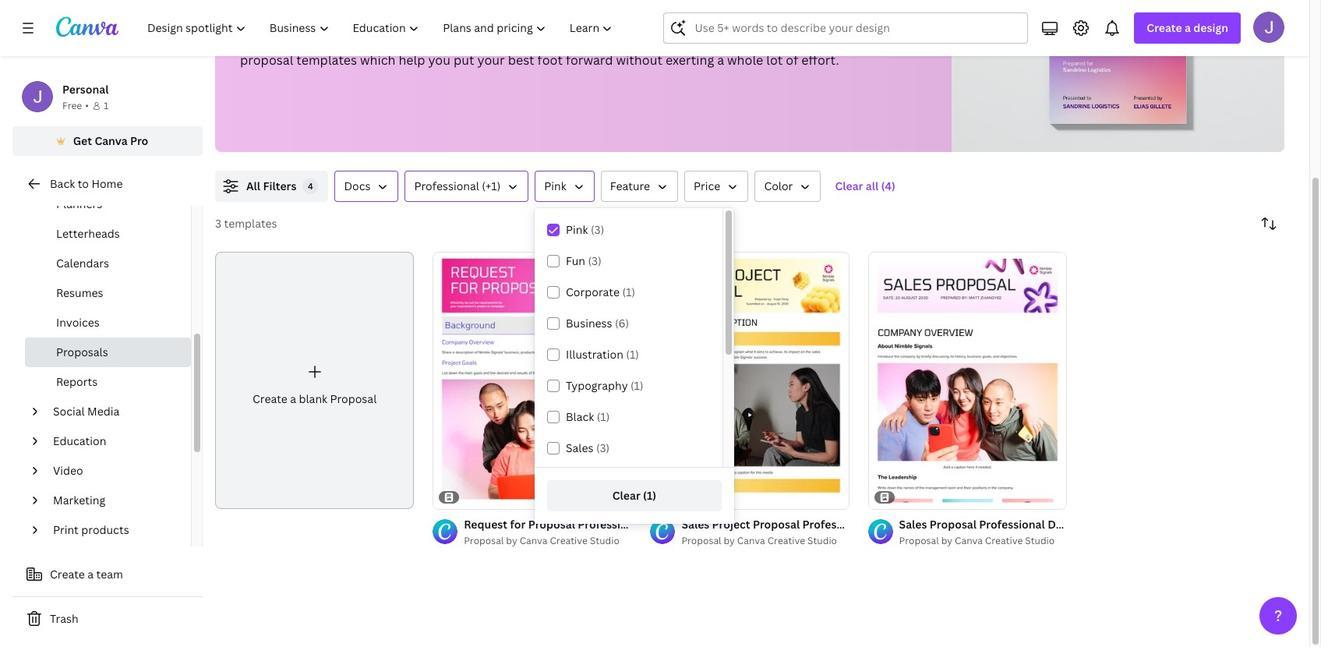 Task type: describe. For each thing, give the bounding box(es) containing it.
professional
[[414, 179, 480, 193]]

pink (3)
[[566, 222, 605, 237]]

corporate (1)
[[566, 285, 636, 299]]

Search search field
[[695, 13, 1019, 43]]

proposal for request for proposal professional doc in purple pink yellow tactile 3d style image on the left
[[464, 534, 504, 547]]

proposals
[[56, 345, 108, 359]]

create a design
[[1147, 20, 1229, 35]]

4
[[308, 180, 313, 192]]

video
[[53, 463, 83, 478]]

proposal
[[240, 51, 293, 69]]

(+1)
[[482, 179, 501, 193]]

creative for sales proposal professional doc in black pink purple tactile 3d style image
[[986, 534, 1023, 547]]

sales (3)
[[566, 441, 610, 455]]

professional (+1)
[[414, 179, 501, 193]]

free •
[[62, 99, 89, 112]]

best
[[508, 51, 535, 69]]

of
[[786, 51, 799, 69]]

reports link
[[25, 367, 191, 397]]

from
[[582, 31, 611, 48]]

pink button
[[535, 171, 595, 202]]

invoices
[[56, 315, 100, 330]]

(1) for illustration (1)
[[626, 347, 639, 362]]

1
[[104, 99, 109, 112]]

a for create a team
[[88, 567, 94, 582]]

(6)
[[615, 316, 629, 331]]

by for sales proposal professional doc in black pink purple tactile 3d style image
[[942, 534, 953, 547]]

proposal by canva creative studio link for sales project proposal professional doc in yellow white pink tactile 3d style image
[[682, 533, 850, 549]]

by for request for proposal professional doc in purple pink yellow tactile 3d style image on the left
[[506, 534, 518, 547]]

save
[[665, 31, 694, 48]]

trash
[[50, 611, 78, 626]]

business
[[566, 316, 613, 331]]

calendars link
[[25, 249, 191, 278]]

whole
[[728, 51, 764, 69]]

request for proposal professional doc in purple pink yellow tactile 3d style image
[[433, 252, 632, 509]]

design
[[1194, 20, 1229, 35]]

back to home link
[[12, 168, 203, 200]]

illustration
[[566, 347, 624, 362]]

project
[[780, 31, 823, 48]]

color button
[[755, 171, 822, 202]]

all
[[866, 179, 879, 193]]

team
[[96, 567, 123, 582]]

print products
[[53, 522, 129, 537]]

filters
[[263, 179, 297, 193]]

resumes
[[56, 285, 103, 300]]

(1) for clear (1)
[[643, 488, 657, 503]]

create a design button
[[1135, 12, 1241, 44]]

proposal by canva creative studio link for sales proposal professional doc in black pink purple tactile 3d style image
[[900, 533, 1067, 549]]

marketing link
[[47, 486, 182, 515]]

get
[[73, 133, 92, 148]]

your
[[478, 51, 505, 69]]

our
[[756, 31, 777, 48]]

personal
[[62, 82, 109, 97]]

typography (1)
[[566, 378, 644, 393]]

(1) for typography (1)
[[631, 378, 644, 393]]

create a blank proposal element
[[215, 252, 414, 509]]

canva inside with canva templates, you don't have to  write proposals from scratch. save time with our project proposal templates which help you put your best foot forward without exerting a whole lot of effort.
[[271, 31, 308, 48]]

docs
[[344, 179, 371, 193]]

studio for sales project proposal professional doc in yellow white pink tactile 3d style image
[[808, 534, 838, 547]]

feature
[[610, 179, 650, 193]]

exerting
[[666, 51, 715, 69]]

clear all (4)
[[836, 179, 896, 193]]

media
[[87, 404, 120, 419]]

planners link
[[25, 189, 191, 219]]

social media link
[[47, 397, 182, 427]]

clear (1) button
[[547, 480, 722, 512]]

a for create a design
[[1185, 20, 1192, 35]]

jacob simon image
[[1254, 12, 1285, 43]]

fun (3)
[[566, 253, 602, 268]]

clear all (4) button
[[828, 171, 904, 202]]

canva for sales proposal professional doc in black pink purple tactile 3d style image
[[955, 534, 983, 547]]

typography
[[566, 378, 628, 393]]

forward
[[566, 51, 613, 69]]

(3) for fun (3)
[[588, 253, 602, 268]]

templates inside with canva templates, you don't have to  write proposals from scratch. save time with our project proposal templates which help you put your best foot forward without exerting a whole lot of effort.
[[297, 51, 357, 69]]

blank
[[299, 392, 328, 406]]

scratch.
[[614, 31, 662, 48]]

price button
[[685, 171, 749, 202]]

proposal by canva creative studio link for request for proposal professional doc in purple pink yellow tactile 3d style image on the left
[[464, 533, 632, 549]]

canva for request for proposal professional doc in purple pink yellow tactile 3d style image on the left
[[520, 534, 548, 547]]



Task type: vqa. For each thing, say whether or not it's contained in the screenshot.


Task type: locate. For each thing, give the bounding box(es) containing it.
0 vertical spatial pink
[[544, 179, 567, 193]]

proposal by canva creative studio link
[[464, 533, 632, 549], [682, 533, 850, 549], [900, 533, 1067, 549]]

back to home
[[50, 176, 123, 191]]

1 proposal by canva creative studio from the left
[[464, 534, 620, 547]]

2 horizontal spatial proposal by canva creative studio link
[[900, 533, 1067, 549]]

letterheads link
[[25, 219, 191, 249]]

0 horizontal spatial creative
[[550, 534, 588, 547]]

3 templates
[[215, 216, 277, 231]]

price
[[694, 179, 721, 193]]

print
[[53, 522, 79, 537]]

a inside with canva templates, you don't have to  write proposals from scratch. save time with our project proposal templates which help you put your best foot forward without exerting a whole lot of effort.
[[718, 51, 725, 69]]

create left design
[[1147, 20, 1183, 35]]

0 horizontal spatial studio
[[590, 534, 620, 547]]

proposal for sales proposal professional doc in black pink purple tactile 3d style image
[[900, 534, 940, 547]]

0 horizontal spatial templates
[[224, 216, 277, 231]]

pink for pink (3)
[[566, 222, 588, 237]]

2 horizontal spatial creative
[[986, 534, 1023, 547]]

2 by from the left
[[724, 534, 735, 547]]

effort.
[[802, 51, 840, 69]]

1 horizontal spatial create
[[253, 392, 288, 406]]

you up which
[[378, 31, 400, 48]]

3 by from the left
[[942, 534, 953, 547]]

time
[[697, 31, 724, 48]]

1 vertical spatial templates
[[224, 216, 277, 231]]

1 horizontal spatial templates
[[297, 51, 357, 69]]

studio for sales proposal professional doc in black pink purple tactile 3d style image
[[1026, 534, 1055, 547]]

Sort by button
[[1254, 208, 1285, 239]]

templates
[[297, 51, 357, 69], [224, 216, 277, 231]]

pink up pink (3)
[[544, 179, 567, 193]]

clear for clear (1)
[[613, 488, 641, 503]]

all filters
[[246, 179, 297, 193]]

invoices link
[[25, 308, 191, 338]]

1 vertical spatial clear
[[613, 488, 641, 503]]

2 vertical spatial (3)
[[596, 441, 610, 455]]

clear inside button
[[613, 488, 641, 503]]

sales
[[566, 441, 594, 455]]

proposal by canva creative studio for sales proposal professional doc in black pink purple tactile 3d style image
[[900, 534, 1055, 547]]

business (6)
[[566, 316, 629, 331]]

1 vertical spatial to
[[78, 176, 89, 191]]

clear for clear all (4)
[[836, 179, 864, 193]]

pink for pink
[[544, 179, 567, 193]]

creative for request for proposal professional doc in purple pink yellow tactile 3d style image on the left
[[550, 534, 588, 547]]

4 filter options selected element
[[303, 179, 319, 194]]

with
[[727, 31, 753, 48]]

create a blank proposal
[[253, 392, 377, 406]]

home
[[92, 176, 123, 191]]

professional (+1) button
[[405, 171, 529, 202]]

pink inside button
[[544, 179, 567, 193]]

to
[[470, 31, 483, 48], [78, 176, 89, 191]]

2 horizontal spatial studio
[[1026, 534, 1055, 547]]

a left blank
[[290, 392, 296, 406]]

1 horizontal spatial you
[[428, 51, 451, 69]]

create for create a blank proposal
[[253, 392, 288, 406]]

black
[[566, 409, 594, 424]]

0 vertical spatial (3)
[[591, 222, 605, 237]]

pro
[[130, 133, 148, 148]]

feature button
[[601, 171, 679, 202]]

education link
[[47, 427, 182, 456]]

(1) for black (1)
[[597, 409, 610, 424]]

without
[[616, 51, 663, 69]]

0 horizontal spatial by
[[506, 534, 518, 547]]

sales project proposal professional doc in yellow white pink tactile 3d style image
[[651, 252, 850, 509]]

create
[[1147, 20, 1183, 35], [253, 392, 288, 406], [50, 567, 85, 582]]

2 proposal templates image from the left
[[1050, 0, 1187, 124]]

0 horizontal spatial proposal by canva creative studio link
[[464, 533, 632, 549]]

0 horizontal spatial create
[[50, 567, 85, 582]]

create left blank
[[253, 392, 288, 406]]

1 by from the left
[[506, 534, 518, 547]]

sales proposal professional doc in black pink purple tactile 3d style image
[[868, 252, 1067, 509]]

3 proposal by canva creative studio link from the left
[[900, 533, 1067, 549]]

3 creative from the left
[[986, 534, 1023, 547]]

write
[[486, 31, 516, 48]]

(3) right sales
[[596, 441, 610, 455]]

create for create a design
[[1147, 20, 1183, 35]]

clear
[[836, 179, 864, 193], [613, 488, 641, 503]]

lot
[[767, 51, 783, 69]]

planners
[[56, 197, 102, 211]]

proposal by canva creative studio for request for proposal professional doc in purple pink yellow tactile 3d style image on the left
[[464, 534, 620, 547]]

2 proposal by canva creative studio link from the left
[[682, 533, 850, 549]]

print products link
[[47, 515, 182, 545]]

put
[[454, 51, 475, 69]]

social media
[[53, 404, 120, 419]]

2 horizontal spatial create
[[1147, 20, 1183, 35]]

2 creative from the left
[[768, 534, 806, 547]]

1 proposal templates image from the left
[[952, 0, 1285, 152]]

free
[[62, 99, 82, 112]]

(1) for corporate (1)
[[623, 285, 636, 299]]

don't
[[403, 31, 435, 48]]

•
[[85, 99, 89, 112]]

to up planners
[[78, 176, 89, 191]]

(3) for pink (3)
[[591, 222, 605, 237]]

letterheads
[[56, 226, 120, 241]]

1 creative from the left
[[550, 534, 588, 547]]

1 vertical spatial pink
[[566, 222, 588, 237]]

pink
[[544, 179, 567, 193], [566, 222, 588, 237]]

to up put
[[470, 31, 483, 48]]

1 proposal by canva creative studio link from the left
[[464, 533, 632, 549]]

a left team
[[88, 567, 94, 582]]

a inside create a blank proposal element
[[290, 392, 296, 406]]

2 horizontal spatial by
[[942, 534, 953, 547]]

(3) right fun at left top
[[588, 253, 602, 268]]

color
[[765, 179, 793, 193]]

which
[[360, 51, 396, 69]]

(3) for sales (3)
[[596, 441, 610, 455]]

0 horizontal spatial to
[[78, 176, 89, 191]]

templates,
[[311, 31, 375, 48]]

(3) up fun (3) at the top left
[[591, 222, 605, 237]]

0 vertical spatial to
[[470, 31, 483, 48]]

products
[[81, 522, 129, 537]]

calendars
[[56, 256, 109, 271]]

with canva templates, you don't have to  write proposals from scratch. save time with our project proposal templates which help you put your best foot forward without exerting a whole lot of effort.
[[240, 31, 840, 69]]

(1) inside button
[[643, 488, 657, 503]]

a inside create a design dropdown button
[[1185, 20, 1192, 35]]

education
[[53, 434, 106, 448]]

3 studio from the left
[[1026, 534, 1055, 547]]

black (1)
[[566, 409, 610, 424]]

2 horizontal spatial proposal by canva creative studio
[[900, 534, 1055, 547]]

studio
[[590, 534, 620, 547], [808, 534, 838, 547], [1026, 534, 1055, 547]]

proposal by canva creative studio for sales project proposal professional doc in yellow white pink tactile 3d style image
[[682, 534, 838, 547]]

1 horizontal spatial studio
[[808, 534, 838, 547]]

1 horizontal spatial creative
[[768, 534, 806, 547]]

1 horizontal spatial clear
[[836, 179, 864, 193]]

0 vertical spatial templates
[[297, 51, 357, 69]]

0 horizontal spatial you
[[378, 31, 400, 48]]

with
[[240, 31, 268, 48]]

templates down templates,
[[297, 51, 357, 69]]

1 horizontal spatial proposal by canva creative studio
[[682, 534, 838, 547]]

marketing
[[53, 493, 105, 508]]

1 horizontal spatial to
[[470, 31, 483, 48]]

2 studio from the left
[[808, 534, 838, 547]]

clear inside button
[[836, 179, 864, 193]]

corporate
[[566, 285, 620, 299]]

canva inside button
[[95, 133, 128, 148]]

1 vertical spatial (3)
[[588, 253, 602, 268]]

get canva pro button
[[12, 126, 203, 156]]

proposal templates image
[[952, 0, 1285, 152], [1050, 0, 1187, 124]]

create for create a team
[[50, 567, 85, 582]]

create a blank proposal link
[[215, 252, 414, 509]]

fun
[[566, 253, 586, 268]]

reports
[[56, 374, 98, 389]]

a
[[1185, 20, 1192, 35], [718, 51, 725, 69], [290, 392, 296, 406], [88, 567, 94, 582]]

create a team
[[50, 567, 123, 582]]

proposal by canva creative studio
[[464, 534, 620, 547], [682, 534, 838, 547], [900, 534, 1055, 547]]

canva for sales project proposal professional doc in yellow white pink tactile 3d style image
[[738, 534, 766, 547]]

get canva pro
[[73, 133, 148, 148]]

0 vertical spatial clear
[[836, 179, 864, 193]]

help
[[399, 51, 425, 69]]

resumes link
[[25, 278, 191, 308]]

0 horizontal spatial proposal by canva creative studio
[[464, 534, 620, 547]]

3
[[215, 216, 222, 231]]

(4)
[[882, 179, 896, 193]]

1 studio from the left
[[590, 534, 620, 547]]

proposal for sales project proposal professional doc in yellow white pink tactile 3d style image
[[682, 534, 722, 547]]

you
[[378, 31, 400, 48], [428, 51, 451, 69]]

0 vertical spatial you
[[378, 31, 400, 48]]

trash link
[[12, 604, 203, 635]]

creative for sales project proposal professional doc in yellow white pink tactile 3d style image
[[768, 534, 806, 547]]

1 vertical spatial you
[[428, 51, 451, 69]]

2 proposal by canva creative studio from the left
[[682, 534, 838, 547]]

pink up fun at left top
[[566, 222, 588, 237]]

social
[[53, 404, 85, 419]]

proposals
[[519, 31, 579, 48]]

studio for request for proposal professional doc in purple pink yellow tactile 3d style image on the left
[[590, 534, 620, 547]]

2 vertical spatial create
[[50, 567, 85, 582]]

a for create a blank proposal
[[290, 392, 296, 406]]

to inside with canva templates, you don't have to  write proposals from scratch. save time with our project proposal templates which help you put your best foot forward without exerting a whole lot of effort.
[[470, 31, 483, 48]]

0 horizontal spatial clear
[[613, 488, 641, 503]]

a down time
[[718, 51, 725, 69]]

top level navigation element
[[137, 12, 627, 44]]

a inside create a team button
[[88, 567, 94, 582]]

creative
[[550, 534, 588, 547], [768, 534, 806, 547], [986, 534, 1023, 547]]

by for sales project proposal professional doc in yellow white pink tactile 3d style image
[[724, 534, 735, 547]]

1 vertical spatial create
[[253, 392, 288, 406]]

proposal
[[330, 392, 377, 406], [464, 534, 504, 547], [682, 534, 722, 547], [900, 534, 940, 547]]

create inside dropdown button
[[1147, 20, 1183, 35]]

create left team
[[50, 567, 85, 582]]

create inside button
[[50, 567, 85, 582]]

a left design
[[1185, 20, 1192, 35]]

1 horizontal spatial by
[[724, 534, 735, 547]]

illustration (1)
[[566, 347, 639, 362]]

1 horizontal spatial proposal by canva creative studio link
[[682, 533, 850, 549]]

templates right 3
[[224, 216, 277, 231]]

3 proposal by canva creative studio from the left
[[900, 534, 1055, 547]]

0 vertical spatial create
[[1147, 20, 1183, 35]]

foot
[[538, 51, 563, 69]]

you down have
[[428, 51, 451, 69]]

None search field
[[664, 12, 1029, 44]]

(3)
[[591, 222, 605, 237], [588, 253, 602, 268], [596, 441, 610, 455]]



